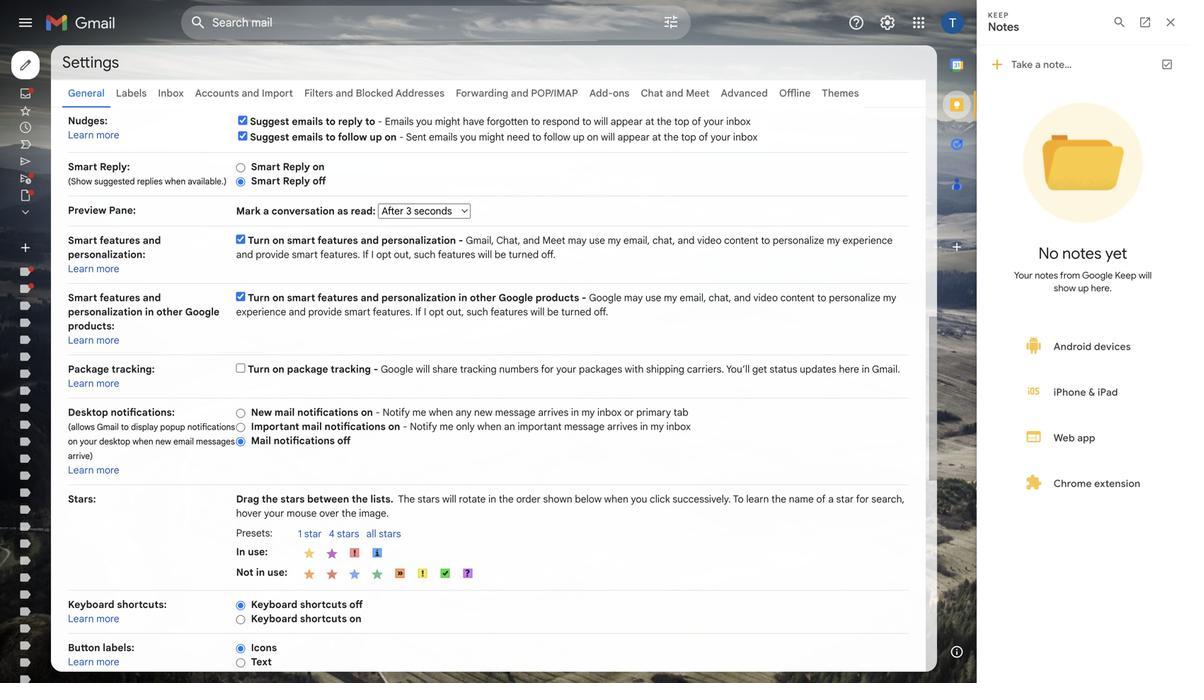 Task type: describe. For each thing, give the bounding box(es) containing it.
general
[[68, 87, 105, 99]]

addresses
[[396, 87, 445, 99]]

reply for off
[[283, 175, 310, 187]]

in down "primary"
[[640, 421, 648, 433]]

lists.
[[371, 493, 394, 505]]

products:
[[68, 320, 115, 332]]

settings
[[62, 52, 119, 72]]

display
[[131, 422, 158, 433]]

notify for notify me when any new message arrives in my inbox or primary tab
[[383, 406, 410, 419]]

packages
[[579, 363, 622, 376]]

turned inside google may use my email, chat, and video content to personalize my experience and provide smart features. if i opt out, such features will be turned off.
[[561, 306, 592, 318]]

filters and blocked addresses link
[[304, 87, 445, 99]]

personalization:
[[68, 248, 145, 261]]

1 horizontal spatial new
[[474, 406, 493, 419]]

any
[[456, 406, 472, 419]]

0 horizontal spatial might
[[435, 115, 461, 128]]

video inside google may use my email, chat, and video content to personalize my experience and provide smart features. if i opt out, such features will be turned off.
[[754, 292, 778, 304]]

popup
[[160, 422, 185, 433]]

chat and meet
[[641, 87, 710, 99]]

shown
[[543, 493, 572, 505]]

off for keyboard shortcuts off
[[350, 599, 363, 611]]

1 vertical spatial appear
[[618, 131, 650, 143]]

to inside google may use my email, chat, and video content to personalize my experience and provide smart features. if i opt out, such features will be turned off.
[[817, 292, 827, 304]]

reply
[[338, 115, 363, 128]]

video inside gmail, chat, and meet may use my email, chat, and video content to personalize my experience and provide smart features. if i opt out, such features will be turned off.
[[697, 234, 722, 247]]

to inside desktop notifications: (allows gmail to display popup notifications on your desktop when new email messages arrive) learn more
[[121, 422, 129, 433]]

1 vertical spatial star
[[304, 528, 322, 540]]

share
[[433, 363, 458, 376]]

successively.
[[673, 493, 731, 505]]

icons
[[251, 642, 277, 654]]

off for mail notifications off
[[337, 435, 351, 447]]

carriers.
[[687, 363, 724, 376]]

0 vertical spatial you
[[416, 115, 433, 128]]

over
[[319, 507, 339, 520]]

4
[[329, 528, 335, 540]]

stars right "4"
[[337, 528, 359, 540]]

in
[[236, 546, 245, 558]]

and inside smart features and personalization: learn more
[[143, 234, 161, 247]]

features down as
[[318, 234, 358, 247]]

shortcuts for on
[[300, 613, 347, 625]]

personalize inside google may use my email, chat, and video content to personalize my experience and provide smart features. if i opt out, such features will be turned off.
[[829, 292, 881, 304]]

use inside gmail, chat, and meet may use my email, chat, and video content to personalize my experience and provide smart features. if i opt out, such features will be turned off.
[[589, 234, 605, 247]]

reply:
[[100, 161, 130, 173]]

keyboard for keyboard shortcuts on
[[251, 613, 298, 625]]

forwarding and pop/imap link
[[456, 87, 578, 99]]

gmail
[[97, 422, 119, 433]]

all
[[366, 528, 376, 540]]

2 up from the left
[[573, 131, 585, 143]]

you inside the stars will rotate in the order shown below when you click successively. to learn the name of a star for search, hover your mouse over the image.
[[631, 493, 647, 505]]

0 vertical spatial of
[[692, 115, 701, 128]]

advanced link
[[721, 87, 768, 99]]

will inside google may use my email, chat, and video content to personalize my experience and provide smart features. if i opt out, such features will be turned off.
[[531, 306, 545, 318]]

star inside the stars will rotate in the order shown below when you click successively. to learn the name of a star for search, hover your mouse over the image.
[[836, 493, 854, 505]]

suggested
[[94, 176, 135, 187]]

keyboard shortcuts on
[[251, 613, 362, 625]]

accounts
[[195, 87, 239, 99]]

side panel section
[[937, 45, 977, 672]]

nudges:
[[68, 115, 108, 127]]

mail for new
[[275, 406, 295, 419]]

order
[[516, 493, 541, 505]]

numbers
[[499, 363, 539, 376]]

google inside smart features and personalization in other google products: learn more
[[185, 306, 220, 318]]

nudges: learn more
[[68, 115, 119, 141]]

you'll
[[726, 363, 750, 376]]

i inside google may use my email, chat, and video content to personalize my experience and provide smart features. if i opt out, such features will be turned off.
[[424, 306, 426, 318]]

Mail notifications off radio
[[236, 436, 245, 447]]

0 vertical spatial meet
[[686, 87, 710, 99]]

Text radio
[[236, 658, 245, 668]]

package
[[68, 363, 109, 376]]

features inside smart features and personalization: learn more
[[100, 234, 140, 247]]

add-ons link
[[590, 87, 630, 99]]

mouse
[[287, 507, 317, 520]]

arrive)
[[68, 451, 93, 462]]

settings image
[[879, 14, 896, 31]]

more inside smart features and personalization: learn more
[[96, 263, 119, 275]]

important mail notifications on - notify me only when an important message arrives in my inbox
[[251, 421, 691, 433]]

in inside smart features and personalization in other google products: learn more
[[145, 306, 154, 318]]

on inside desktop notifications: (allows gmail to display popup notifications on your desktop when new email messages arrive) learn more
[[68, 436, 78, 447]]

when left an
[[477, 421, 502, 433]]

me for only
[[440, 421, 454, 433]]

me for when
[[412, 406, 426, 419]]

smart inside google may use my email, chat, and video content to personalize my experience and provide smart features. if i opt out, such features will be turned off.
[[345, 306, 371, 318]]

0 vertical spatial use:
[[248, 546, 268, 558]]

may inside gmail, chat, and meet may use my email, chat, and video content to personalize my experience and provide smart features. if i opt out, such features will be turned off.
[[568, 234, 587, 247]]

status
[[770, 363, 797, 376]]

use inside google may use my email, chat, and video content to personalize my experience and provide smart features. if i opt out, such features will be turned off.
[[646, 292, 662, 304]]

emails
[[385, 115, 414, 128]]

learn inside package tracking: learn more
[[68, 377, 94, 390]]

learn inside button labels: learn more
[[68, 656, 94, 668]]

themes
[[822, 87, 859, 99]]

0 vertical spatial a
[[263, 205, 269, 217]]

name
[[789, 493, 814, 505]]

between
[[307, 493, 349, 505]]

your inside desktop notifications: (allows gmail to display popup notifications on your desktop when new email messages arrive) learn more
[[80, 436, 97, 447]]

read:
[[351, 205, 376, 217]]

in use:
[[236, 546, 268, 558]]

1 horizontal spatial arrives
[[607, 421, 638, 433]]

an
[[504, 421, 515, 433]]

to inside gmail, chat, and meet may use my email, chat, and video content to personalize my experience and provide smart features. if i opt out, such features will be turned off.
[[761, 234, 770, 247]]

stars right all
[[379, 528, 401, 540]]

smart reply off
[[251, 175, 326, 187]]

tab
[[674, 406, 689, 419]]

messages
[[196, 436, 235, 447]]

accounts and import link
[[195, 87, 293, 99]]

in down turn on package tracking - google will share tracking numbers for your packages with shipping carriers. you'll get status updates here in gmail.
[[571, 406, 579, 419]]

blocked
[[356, 87, 393, 99]]

features inside smart features and personalization in other google products: learn more
[[100, 292, 140, 304]]

drag
[[236, 493, 259, 505]]

smart features and personalization in other google products: learn more
[[68, 292, 220, 347]]

presets:
[[236, 527, 273, 539]]

out, inside gmail, chat, and meet may use my email, chat, and video content to personalize my experience and provide smart features. if i opt out, such features will be turned off.
[[394, 248, 412, 261]]

preview
[[68, 204, 106, 217]]

smart for smart features and personalization: learn more
[[68, 234, 97, 247]]

content inside gmail, chat, and meet may use my email, chat, and video content to personalize my experience and provide smart features. if i opt out, such features will be turned off.
[[724, 234, 759, 247]]

1 follow from the left
[[338, 131, 367, 143]]

turn on package tracking - google will share tracking numbers for your packages with shipping carriers. you'll get status updates here in gmail.
[[248, 363, 900, 376]]

hover
[[236, 507, 262, 520]]

have
[[463, 115, 484, 128]]

add-ons
[[590, 87, 630, 99]]

offline
[[779, 87, 811, 99]]

turn on smart features and personalization in other google products -
[[248, 292, 589, 304]]

need
[[507, 131, 530, 143]]

search mail image
[[185, 10, 211, 35]]

import
[[262, 87, 293, 99]]

learn inside nudges: learn more
[[68, 129, 94, 141]]

inbox
[[158, 87, 184, 99]]

forwarding
[[456, 87, 508, 99]]

1 horizontal spatial other
[[470, 292, 496, 304]]

notifications inside desktop notifications: (allows gmail to display popup notifications on your desktop when new email messages arrive) learn more
[[187, 422, 235, 433]]

text
[[251, 656, 272, 668]]

to
[[733, 493, 744, 505]]

learn
[[746, 493, 769, 505]]

learn inside smart features and personalization: learn more
[[68, 263, 94, 275]]

learn inside keyboard shortcuts: learn more
[[68, 613, 94, 625]]

labels link
[[116, 87, 147, 99]]

the
[[398, 493, 415, 505]]

Icons radio
[[236, 643, 245, 654]]

reply for on
[[283, 161, 310, 173]]

your inside the stars will rotate in the order shown below when you click successively. to learn the name of a star for search, hover your mouse over the image.
[[264, 507, 284, 520]]

opt inside gmail, chat, and meet may use my email, chat, and video content to personalize my experience and provide smart features. if i opt out, such features will be turned off.
[[376, 248, 391, 261]]

will down add-ons link
[[601, 131, 615, 143]]

new mail notifications on - notify me when any new message arrives in my inbox or primary tab
[[251, 406, 689, 419]]

offline link
[[779, 87, 811, 99]]

i inside gmail, chat, and meet may use my email, chat, and video content to personalize my experience and provide smart features. if i opt out, such features will be turned off.
[[371, 248, 374, 261]]

1 horizontal spatial might
[[479, 131, 504, 143]]

smart for smart reply on
[[251, 161, 280, 173]]

forgotten
[[487, 115, 529, 128]]

for inside the stars will rotate in the order shown below when you click successively. to learn the name of a star for search, hover your mouse over the image.
[[856, 493, 869, 505]]

more inside keyboard shortcuts: learn more
[[96, 613, 119, 625]]

the down chat and meet
[[664, 131, 679, 143]]

0 vertical spatial for
[[541, 363, 554, 376]]

desktop notifications: (allows gmail to display popup notifications on your desktop when new email messages arrive) learn more
[[68, 406, 235, 476]]

new inside desktop notifications: (allows gmail to display popup notifications on your desktop when new email messages arrive) learn more
[[155, 436, 171, 447]]

off. inside google may use my email, chat, and video content to personalize my experience and provide smart features. if i opt out, such features will be turned off.
[[594, 306, 608, 318]]

learn inside desktop notifications: (allows gmail to display popup notifications on your desktop when new email messages arrive) learn more
[[68, 464, 94, 476]]

1 vertical spatial at
[[652, 131, 661, 143]]

features down turn on smart features and personalization -
[[318, 292, 358, 304]]

button labels: learn more
[[68, 642, 134, 668]]

mark a conversation as read:
[[236, 205, 378, 217]]

turn on smart features and personalization -
[[248, 234, 466, 247]]

when left any
[[429, 406, 453, 419]]

0 vertical spatial top
[[674, 115, 689, 128]]

a inside the stars will rotate in the order shown below when you click successively. to learn the name of a star for search, hover your mouse over the image.
[[828, 493, 834, 505]]

personalization for in
[[382, 292, 456, 304]]

emails right sent
[[429, 131, 458, 143]]

1 vertical spatial use:
[[267, 566, 287, 579]]

desktop
[[68, 406, 108, 419]]

of inside the stars will rotate in the order shown below when you click successively. to learn the name of a star for search, hover your mouse over the image.
[[817, 493, 826, 505]]

google may use my email, chat, and video content to personalize my experience and provide smart features. if i opt out, such features will be turned off.
[[236, 292, 897, 318]]

4 stars link
[[329, 528, 366, 542]]

when inside desktop notifications: (allows gmail to display popup notifications on your desktop when new email messages arrive) learn more
[[133, 436, 153, 447]]

1 horizontal spatial you
[[460, 131, 477, 143]]

learn more link for smart features and personalization in other google products:
[[68, 334, 119, 347]]

0 horizontal spatial arrives
[[538, 406, 569, 419]]

0 vertical spatial appear
[[611, 115, 643, 128]]

Keyboard shortcuts on radio
[[236, 614, 245, 625]]

1 star link
[[298, 528, 329, 542]]

package
[[287, 363, 328, 376]]



Task type: vqa. For each thing, say whether or not it's contained in the screenshot.
out, to the left
yes



Task type: locate. For each thing, give the bounding box(es) containing it.
only
[[456, 421, 475, 433]]

meet
[[686, 87, 710, 99], [543, 234, 565, 247]]

0 vertical spatial video
[[697, 234, 722, 247]]

turn for turn on smart features and personalization -
[[248, 234, 270, 247]]

1 vertical spatial of
[[699, 131, 708, 143]]

0 horizontal spatial provide
[[256, 248, 289, 261]]

reply
[[283, 161, 310, 173], [283, 175, 310, 187]]

replies
[[137, 176, 163, 187]]

smart for smart reply: (show suggested replies when available.)
[[68, 161, 97, 173]]

5 learn from the top
[[68, 464, 94, 476]]

use: right in
[[248, 546, 268, 558]]

click
[[650, 493, 670, 505]]

0 vertical spatial off
[[313, 175, 326, 187]]

6 more from the top
[[96, 613, 119, 625]]

None checkbox
[[236, 235, 245, 244]]

features up products:
[[100, 292, 140, 304]]

gmail image
[[45, 8, 122, 37]]

smart for smart features and personalization in other google products: learn more
[[68, 292, 97, 304]]

off. up packages
[[594, 306, 608, 318]]

0 vertical spatial provide
[[256, 248, 289, 261]]

2 shortcuts from the top
[[300, 613, 347, 625]]

here
[[839, 363, 860, 376]]

2 suggest from the top
[[250, 131, 289, 143]]

1 horizontal spatial features.
[[373, 306, 413, 318]]

stars:
[[68, 493, 96, 505]]

1 star 4 stars all stars
[[298, 528, 401, 540]]

features
[[100, 234, 140, 247], [318, 234, 358, 247], [438, 248, 475, 261], [100, 292, 140, 304], [318, 292, 358, 304], [491, 306, 528, 318]]

more inside nudges: learn more
[[96, 129, 119, 141]]

0 vertical spatial turn
[[248, 234, 270, 247]]

will inside gmail, chat, and meet may use my email, chat, and video content to personalize my experience and provide smart features. if i opt out, such features will be turned off.
[[478, 248, 492, 261]]

0 horizontal spatial message
[[495, 406, 536, 419]]

content inside google may use my email, chat, and video content to personalize my experience and provide smart features. if i opt out, such features will be turned off.
[[781, 292, 815, 304]]

smart up "(show"
[[68, 161, 97, 173]]

will left share
[[416, 363, 430, 376]]

gmail, chat, and meet may use my email, chat, and video content to personalize my experience and provide smart features. if i opt out, such features will be turned off.
[[236, 234, 893, 261]]

learn more link down button
[[68, 656, 119, 668]]

0 vertical spatial personalize
[[773, 234, 825, 247]]

advanced
[[721, 87, 768, 99]]

my
[[608, 234, 621, 247], [827, 234, 840, 247], [664, 292, 677, 304], [883, 292, 897, 304], [582, 406, 595, 419], [651, 421, 664, 433]]

Smart Reply off radio
[[236, 177, 245, 187]]

1 vertical spatial out,
[[447, 306, 464, 318]]

0 vertical spatial new
[[474, 406, 493, 419]]

advanced search options image
[[657, 8, 685, 36]]

0 vertical spatial off.
[[541, 248, 556, 261]]

up left sent
[[370, 131, 382, 143]]

if
[[363, 248, 369, 261], [415, 306, 421, 318]]

0 horizontal spatial email,
[[624, 234, 650, 247]]

1 vertical spatial for
[[856, 493, 869, 505]]

arrives down "or"
[[607, 421, 638, 433]]

will down products
[[531, 306, 545, 318]]

learn
[[68, 129, 94, 141], [68, 263, 94, 275], [68, 334, 94, 347], [68, 377, 94, 390], [68, 464, 94, 476], [68, 613, 94, 625], [68, 656, 94, 668]]

if inside gmail, chat, and meet may use my email, chat, and video content to personalize my experience and provide smart features. if i opt out, such features will be turned off.
[[363, 248, 369, 261]]

1 learn more link from the top
[[68, 129, 119, 141]]

1 vertical spatial may
[[624, 292, 643, 304]]

2 follow from the left
[[544, 131, 571, 143]]

smart for smart reply off
[[251, 175, 280, 187]]

shortcuts for off
[[300, 599, 347, 611]]

0 vertical spatial arrives
[[538, 406, 569, 419]]

notify
[[383, 406, 410, 419], [410, 421, 437, 433]]

learn down products:
[[68, 334, 94, 347]]

1 vertical spatial top
[[681, 131, 696, 143]]

0 vertical spatial personalization
[[382, 234, 456, 247]]

1 vertical spatial personalization
[[382, 292, 456, 304]]

1 vertical spatial be
[[547, 306, 559, 318]]

the right learn
[[772, 493, 787, 505]]

message up an
[[495, 406, 536, 419]]

you down have
[[460, 131, 477, 143]]

of
[[692, 115, 701, 128], [699, 131, 708, 143], [817, 493, 826, 505]]

smart up personalization:
[[68, 234, 97, 247]]

1 vertical spatial turned
[[561, 306, 592, 318]]

mail
[[275, 406, 295, 419], [302, 421, 322, 433]]

1 horizontal spatial may
[[624, 292, 643, 304]]

7 learn from the top
[[68, 656, 94, 668]]

more down desktop
[[96, 464, 119, 476]]

other
[[470, 292, 496, 304], [156, 306, 183, 318]]

Smart Reply on radio
[[236, 162, 245, 173]]

smart inside smart features and personalization: learn more
[[68, 234, 97, 247]]

0 vertical spatial suggest
[[250, 115, 289, 128]]

when right replies
[[165, 176, 186, 187]]

the down chat and meet 'link'
[[657, 115, 672, 128]]

1 vertical spatial might
[[479, 131, 504, 143]]

message right important
[[564, 421, 605, 433]]

star right 1
[[304, 528, 322, 540]]

learn more link for package tracking:
[[68, 377, 119, 390]]

1 vertical spatial if
[[415, 306, 421, 318]]

shipping
[[646, 363, 685, 376]]

me left only
[[440, 421, 454, 433]]

2 tracking from the left
[[460, 363, 497, 376]]

provide inside google may use my email, chat, and video content to personalize my experience and provide smart features. if i opt out, such features will be turned off.
[[308, 306, 342, 318]]

0 vertical spatial be
[[495, 248, 506, 261]]

new
[[251, 406, 272, 419]]

themes link
[[822, 87, 859, 99]]

2 vertical spatial of
[[817, 493, 826, 505]]

star
[[836, 493, 854, 505], [304, 528, 322, 540]]

Search mail text field
[[212, 16, 623, 30]]

0 horizontal spatial up
[[370, 131, 382, 143]]

the right drag
[[262, 493, 278, 505]]

emails for follow
[[292, 131, 323, 143]]

off. up products
[[541, 248, 556, 261]]

2 learn more link from the top
[[68, 263, 119, 275]]

reply down smart reply on
[[283, 175, 310, 187]]

when right below
[[604, 493, 629, 505]]

smart right smart reply on "radio" at the top of page
[[251, 161, 280, 173]]

1 horizontal spatial such
[[467, 306, 488, 318]]

personalization for -
[[382, 234, 456, 247]]

opt
[[376, 248, 391, 261], [429, 306, 444, 318]]

notifications:
[[111, 406, 175, 419]]

google inside google may use my email, chat, and video content to personalize my experience and provide smart features. if i opt out, such features will be turned off.
[[589, 292, 622, 304]]

learn more link for nudges:
[[68, 129, 119, 141]]

in right here
[[862, 363, 870, 376]]

1 horizontal spatial a
[[828, 493, 834, 505]]

1 vertical spatial mail
[[302, 421, 322, 433]]

0 vertical spatial star
[[836, 493, 854, 505]]

stars right the
[[418, 493, 440, 505]]

stars inside the stars will rotate in the order shown below when you click successively. to learn the name of a star for search, hover your mouse over the image.
[[418, 493, 440, 505]]

keyboard shortcuts: learn more
[[68, 599, 167, 625]]

None search field
[[181, 6, 691, 40]]

when
[[165, 176, 186, 187], [429, 406, 453, 419], [477, 421, 502, 433], [133, 436, 153, 447], [604, 493, 629, 505]]

0 horizontal spatial such
[[414, 248, 436, 261]]

1 vertical spatial notify
[[410, 421, 437, 433]]

the right over
[[342, 507, 357, 520]]

all stars link
[[366, 528, 408, 542]]

in inside the stars will rotate in the order shown below when you click successively. to learn the name of a star for search, hover your mouse over the image.
[[488, 493, 496, 505]]

0 vertical spatial use
[[589, 234, 605, 247]]

0 vertical spatial chat,
[[653, 234, 675, 247]]

and
[[242, 87, 259, 99], [336, 87, 353, 99], [511, 87, 529, 99], [666, 87, 684, 99], [143, 234, 161, 247], [361, 234, 379, 247], [523, 234, 540, 247], [678, 234, 695, 247], [236, 248, 253, 261], [143, 292, 161, 304], [361, 292, 379, 304], [734, 292, 751, 304], [289, 306, 306, 318]]

and inside smart features and personalization in other google products: learn more
[[143, 292, 161, 304]]

5 learn more link from the top
[[68, 464, 119, 476]]

provide inside gmail, chat, and meet may use my email, chat, and video content to personalize my experience and provide smart features. if i opt out, such features will be turned off.
[[256, 248, 289, 261]]

will down gmail,
[[478, 248, 492, 261]]

1 up from the left
[[370, 131, 382, 143]]

learn more link up button
[[68, 613, 119, 625]]

6 learn more link from the top
[[68, 613, 119, 625]]

accounts and import
[[195, 87, 293, 99]]

features.
[[320, 248, 360, 261], [373, 306, 413, 318]]

experience inside google may use my email, chat, and video content to personalize my experience and provide smart features. if i opt out, such features will be turned off.
[[236, 306, 286, 318]]

4 learn more link from the top
[[68, 377, 119, 390]]

0 horizontal spatial video
[[697, 234, 722, 247]]

more down personalization:
[[96, 263, 119, 275]]

such up the turn on smart features and personalization in other google products -
[[414, 248, 436, 261]]

2 turn from the top
[[248, 292, 270, 304]]

new
[[474, 406, 493, 419], [155, 436, 171, 447]]

off. inside gmail, chat, and meet may use my email, chat, and video content to personalize my experience and provide smart features. if i opt out, such features will be turned off.
[[541, 248, 556, 261]]

1 vertical spatial other
[[156, 306, 183, 318]]

sent
[[406, 131, 427, 143]]

1 horizontal spatial mail
[[302, 421, 322, 433]]

0 vertical spatial if
[[363, 248, 369, 261]]

2 learn from the top
[[68, 263, 94, 275]]

emails up smart reply on
[[292, 131, 323, 143]]

0 vertical spatial such
[[414, 248, 436, 261]]

notify left any
[[383, 406, 410, 419]]

if inside google may use my email, chat, and video content to personalize my experience and provide smart features. if i opt out, such features will be turned off.
[[415, 306, 421, 318]]

tracking right share
[[460, 363, 497, 376]]

1 vertical spatial meet
[[543, 234, 565, 247]]

smart inside gmail, chat, and meet may use my email, chat, and video content to personalize my experience and provide smart features. if i opt out, such features will be turned off.
[[292, 248, 318, 261]]

(allows
[[68, 422, 95, 433]]

meet right "chat"
[[686, 87, 710, 99]]

i down turn on smart features and personalization -
[[371, 248, 374, 261]]

features. inside google may use my email, chat, and video content to personalize my experience and provide smart features. if i opt out, such features will be turned off.
[[373, 306, 413, 318]]

0 horizontal spatial i
[[371, 248, 374, 261]]

updates
[[800, 363, 837, 376]]

get
[[753, 363, 767, 376]]

suggest
[[250, 115, 289, 128], [250, 131, 289, 143]]

package tracking: learn more
[[68, 363, 155, 390]]

me
[[412, 406, 426, 419], [440, 421, 454, 433]]

learn more link down personalization:
[[68, 263, 119, 275]]

up
[[370, 131, 382, 143], [573, 131, 585, 143]]

2 reply from the top
[[283, 175, 310, 187]]

1 horizontal spatial up
[[573, 131, 585, 143]]

emails
[[292, 115, 323, 128], [292, 131, 323, 143], [429, 131, 458, 143]]

3 learn more link from the top
[[68, 334, 119, 347]]

more inside smart features and personalization in other google products: learn more
[[96, 334, 119, 347]]

the stars will rotate in the order shown below when you click successively. to learn the name of a star for search, hover your mouse over the image.
[[236, 493, 905, 520]]

learn down package
[[68, 377, 94, 390]]

off up between
[[337, 435, 351, 447]]

support image
[[848, 14, 865, 31]]

learn down personalization:
[[68, 263, 94, 275]]

turned down products
[[561, 306, 592, 318]]

0 horizontal spatial use
[[589, 234, 605, 247]]

learn more link for button labels:
[[68, 656, 119, 668]]

1 reply from the top
[[283, 161, 310, 173]]

general link
[[68, 87, 105, 99]]

inbox
[[726, 115, 751, 128], [733, 131, 758, 143], [597, 406, 622, 419], [667, 421, 691, 433]]

1 vertical spatial provide
[[308, 306, 342, 318]]

mail notifications off
[[251, 435, 351, 447]]

1 horizontal spatial experience
[[843, 234, 893, 247]]

rotate
[[459, 493, 486, 505]]

for right numbers
[[541, 363, 554, 376]]

2 more from the top
[[96, 263, 119, 275]]

other inside smart features and personalization in other google products: learn more
[[156, 306, 183, 318]]

more inside button labels: learn more
[[96, 656, 119, 668]]

appear
[[611, 115, 643, 128], [618, 131, 650, 143]]

1 vertical spatial message
[[564, 421, 605, 433]]

may inside google may use my email, chat, and video content to personalize my experience and provide smart features. if i opt out, such features will be turned off.
[[624, 292, 643, 304]]

when inside smart reply: (show suggested replies when available.)
[[165, 176, 186, 187]]

shortcuts down keyboard shortcuts off on the bottom left of page
[[300, 613, 347, 625]]

1 turn from the top
[[248, 234, 270, 247]]

1 vertical spatial content
[[781, 292, 815, 304]]

0 vertical spatial mail
[[275, 406, 295, 419]]

0 horizontal spatial a
[[263, 205, 269, 217]]

email, inside google may use my email, chat, and video content to personalize my experience and provide smart features. if i opt out, such features will be turned off.
[[680, 292, 706, 304]]

tracking:
[[112, 363, 155, 376]]

personalize inside gmail, chat, and meet may use my email, chat, and video content to personalize my experience and provide smart features. if i opt out, such features will be turned off.
[[773, 234, 825, 247]]

your
[[704, 115, 724, 128], [711, 131, 731, 143], [556, 363, 577, 376], [80, 436, 97, 447], [264, 507, 284, 520]]

keyboard inside keyboard shortcuts: learn more
[[68, 599, 114, 611]]

features inside gmail, chat, and meet may use my email, chat, and video content to personalize my experience and provide smart features. if i opt out, such features will be turned off.
[[438, 248, 475, 261]]

provide down mark
[[256, 248, 289, 261]]

turn
[[248, 234, 270, 247], [248, 292, 270, 304], [248, 363, 270, 376]]

suggest down import
[[250, 115, 289, 128]]

1 horizontal spatial i
[[424, 306, 426, 318]]

4 learn from the top
[[68, 377, 94, 390]]

learn down nudges:
[[68, 129, 94, 141]]

features. down turn on smart features and personalization -
[[320, 248, 360, 261]]

main menu image
[[17, 14, 34, 31]]

video
[[697, 234, 722, 247], [754, 292, 778, 304]]

notify for notify me only when an important message arrives in my inbox
[[410, 421, 437, 433]]

2 vertical spatial turn
[[248, 363, 270, 376]]

a right mark
[[263, 205, 269, 217]]

1 horizontal spatial be
[[547, 306, 559, 318]]

4 more from the top
[[96, 377, 119, 390]]

i down the turn on smart features and personalization in other google products -
[[424, 306, 426, 318]]

opt inside google may use my email, chat, and video content to personalize my experience and provide smart features. if i opt out, such features will be turned off.
[[429, 306, 444, 318]]

up down respond
[[573, 131, 585, 143]]

respond
[[543, 115, 580, 128]]

0 vertical spatial me
[[412, 406, 426, 419]]

more inside package tracking: learn more
[[96, 377, 119, 390]]

opt down turn on smart features and personalization -
[[376, 248, 391, 261]]

the up image.
[[352, 493, 368, 505]]

not
[[236, 566, 254, 579]]

such inside google may use my email, chat, and video content to personalize my experience and provide smart features. if i opt out, such features will be turned off.
[[467, 306, 488, 318]]

arrives up important
[[538, 406, 569, 419]]

notify left only
[[410, 421, 437, 433]]

personalization inside smart features and personalization in other google products: learn more
[[68, 306, 143, 318]]

for left the search,
[[856, 493, 869, 505]]

smart inside smart reply: (show suggested replies when available.)
[[68, 161, 97, 173]]

6 learn from the top
[[68, 613, 94, 625]]

will down add-
[[594, 115, 608, 128]]

mail for important
[[302, 421, 322, 433]]

you left the click
[[631, 493, 647, 505]]

features. inside gmail, chat, and meet may use my email, chat, and video content to personalize my experience and provide smart features. if i opt out, such features will be turned off.
[[320, 248, 360, 261]]

gmail,
[[466, 234, 494, 247]]

0 vertical spatial reply
[[283, 161, 310, 173]]

1 horizontal spatial use
[[646, 292, 662, 304]]

learn down button
[[68, 656, 94, 668]]

1 vertical spatial such
[[467, 306, 488, 318]]

None checkbox
[[238, 116, 248, 125], [238, 131, 248, 141], [236, 292, 245, 301], [236, 364, 245, 373], [238, 116, 248, 125], [238, 131, 248, 141], [236, 292, 245, 301], [236, 364, 245, 373]]

1 vertical spatial off
[[337, 435, 351, 447]]

when down display in the bottom of the page
[[133, 436, 153, 447]]

in right not
[[256, 566, 265, 579]]

at
[[645, 115, 654, 128], [652, 131, 661, 143]]

be down chat,
[[495, 248, 506, 261]]

learn down arrive)
[[68, 464, 94, 476]]

use:
[[248, 546, 268, 558], [267, 566, 287, 579]]

suggest for suggest emails to follow up on - sent emails you might need to follow up on will appear at the top of your inbox
[[250, 131, 289, 143]]

1 vertical spatial suggest
[[250, 131, 289, 143]]

1 vertical spatial reply
[[283, 175, 310, 187]]

out, inside google may use my email, chat, and video content to personalize my experience and provide smart features. if i opt out, such features will be turned off.
[[447, 306, 464, 318]]

suggest up smart reply on
[[250, 131, 289, 143]]

in down gmail,
[[459, 292, 467, 304]]

Keyboard shortcuts off radio
[[236, 600, 245, 611]]

learn inside smart features and personalization in other google products: learn more
[[68, 334, 94, 347]]

1 horizontal spatial personalize
[[829, 292, 881, 304]]

stars
[[280, 493, 305, 505], [418, 493, 440, 505], [337, 528, 359, 540], [379, 528, 401, 540]]

smart inside smart features and personalization in other google products: learn more
[[68, 292, 97, 304]]

1 horizontal spatial opt
[[429, 306, 444, 318]]

0 horizontal spatial opt
[[376, 248, 391, 261]]

image.
[[359, 507, 389, 520]]

mail up mail notifications off
[[302, 421, 322, 433]]

desktop
[[99, 436, 130, 447]]

stars up the mouse
[[280, 493, 305, 505]]

learn more link down nudges:
[[68, 129, 119, 141]]

features down gmail,
[[438, 248, 475, 261]]

0 vertical spatial at
[[645, 115, 654, 128]]

might
[[435, 115, 461, 128], [479, 131, 504, 143]]

smart right the smart reply off radio
[[251, 175, 280, 187]]

for
[[541, 363, 554, 376], [856, 493, 869, 505]]

1 horizontal spatial tracking
[[460, 363, 497, 376]]

shortcuts up keyboard shortcuts on on the left
[[300, 599, 347, 611]]

opt down the turn on smart features and personalization in other google products -
[[429, 306, 444, 318]]

1 tracking from the left
[[331, 363, 371, 376]]

7 more from the top
[[96, 656, 119, 668]]

chat, inside gmail, chat, and meet may use my email, chat, and video content to personalize my experience and provide smart features. if i opt out, such features will be turned off.
[[653, 234, 675, 247]]

more up the "labels:"
[[96, 613, 119, 625]]

mail
[[251, 435, 271, 447]]

email, inside gmail, chat, and meet may use my email, chat, and video content to personalize my experience and provide smart features. if i opt out, such features will be turned off.
[[624, 234, 650, 247]]

will inside the stars will rotate in the order shown below when you click successively. to learn the name of a star for search, hover your mouse over the image.
[[442, 493, 457, 505]]

reply up 'smart reply off'
[[283, 161, 310, 173]]

me left any
[[412, 406, 426, 419]]

more inside desktop notifications: (allows gmail to display popup notifications on your desktop when new email messages arrive) learn more
[[96, 464, 119, 476]]

email
[[173, 436, 194, 447]]

0 horizontal spatial may
[[568, 234, 587, 247]]

chat,
[[496, 234, 521, 247]]

tab list
[[937, 45, 977, 632]]

3 more from the top
[[96, 334, 119, 347]]

suggest for suggest emails to reply to - emails you might have forgotten to respond to will appear at the top of your inbox
[[250, 115, 289, 128]]

1 vertical spatial shortcuts
[[300, 613, 347, 625]]

1 vertical spatial new
[[155, 436, 171, 447]]

meet inside gmail, chat, and meet may use my email, chat, and video content to personalize my experience and provide smart features. if i opt out, such features will be turned off.
[[543, 234, 565, 247]]

New mail notifications on radio
[[236, 408, 245, 419]]

turned down chat,
[[509, 248, 539, 261]]

features inside google may use my email, chat, and video content to personalize my experience and provide smart features. if i opt out, such features will be turned off.
[[491, 306, 528, 318]]

0 vertical spatial might
[[435, 115, 461, 128]]

be down products
[[547, 306, 559, 318]]

1 vertical spatial me
[[440, 421, 454, 433]]

emails down filters
[[292, 115, 323, 128]]

learn more link down arrive)
[[68, 464, 119, 476]]

0 horizontal spatial for
[[541, 363, 554, 376]]

if down turn on smart features and personalization -
[[363, 248, 369, 261]]

7 learn more link from the top
[[68, 656, 119, 668]]

use: right not
[[267, 566, 287, 579]]

keyboard for keyboard shortcuts off
[[251, 599, 298, 611]]

0 horizontal spatial star
[[304, 528, 322, 540]]

chat
[[641, 87, 663, 99]]

inbox link
[[158, 87, 184, 99]]

1 horizontal spatial off.
[[594, 306, 608, 318]]

off up keyboard shortcuts on on the left
[[350, 599, 363, 611]]

0 vertical spatial opt
[[376, 248, 391, 261]]

navigation
[[0, 45, 170, 683]]

emails for reply
[[292, 115, 323, 128]]

0 vertical spatial features.
[[320, 248, 360, 261]]

gmail.
[[872, 363, 900, 376]]

0 vertical spatial other
[[470, 292, 496, 304]]

1 horizontal spatial out,
[[447, 306, 464, 318]]

1 vertical spatial features.
[[373, 306, 413, 318]]

will
[[594, 115, 608, 128], [601, 131, 615, 143], [478, 248, 492, 261], [531, 306, 545, 318], [416, 363, 430, 376], [442, 493, 457, 505]]

turn for turn on smart features and personalization in other google products -
[[248, 292, 270, 304]]

Important mail notifications on radio
[[236, 422, 245, 433]]

keyboard up icons
[[251, 613, 298, 625]]

experience inside gmail, chat, and meet may use my email, chat, and video content to personalize my experience and provide smart features. if i opt out, such features will be turned off.
[[843, 234, 893, 247]]

the left order
[[499, 493, 514, 505]]

chat, inside google may use my email, chat, and video content to personalize my experience and provide smart features. if i opt out, such features will be turned off.
[[709, 292, 732, 304]]

smart reply: (show suggested replies when available.)
[[68, 161, 227, 187]]

provide up package
[[308, 306, 342, 318]]

suggest emails to reply to - emails you might have forgotten to respond to will appear at the top of your inbox
[[250, 115, 751, 128]]

smart reply on
[[251, 161, 325, 173]]

such inside gmail, chat, and meet may use my email, chat, and video content to personalize my experience and provide smart features. if i opt out, such features will be turned off.
[[414, 248, 436, 261]]

1 horizontal spatial me
[[440, 421, 454, 433]]

1 learn from the top
[[68, 129, 94, 141]]

learn more link for keyboard shortcuts:
[[68, 613, 119, 625]]

1 horizontal spatial provide
[[308, 306, 342, 318]]

might down "suggest emails to reply to - emails you might have forgotten to respond to will appear at the top of your inbox"
[[479, 131, 504, 143]]

1 more from the top
[[96, 129, 119, 141]]

keyboard for keyboard shortcuts: learn more
[[68, 599, 114, 611]]

0 vertical spatial notify
[[383, 406, 410, 419]]

1 suggest from the top
[[250, 115, 289, 128]]

2 vertical spatial personalization
[[68, 306, 143, 318]]

search,
[[872, 493, 905, 505]]

3 turn from the top
[[248, 363, 270, 376]]

1 vertical spatial use
[[646, 292, 662, 304]]

top
[[674, 115, 689, 128], [681, 131, 696, 143]]

follow down reply
[[338, 131, 367, 143]]

0 horizontal spatial follow
[[338, 131, 367, 143]]

email,
[[624, 234, 650, 247], [680, 292, 706, 304]]

off for smart reply off
[[313, 175, 326, 187]]

0 horizontal spatial content
[[724, 234, 759, 247]]

mark
[[236, 205, 261, 217]]

learn more link for smart features and personalization:
[[68, 263, 119, 275]]

turned inside gmail, chat, and meet may use my email, chat, and video content to personalize my experience and provide smart features. if i opt out, such features will be turned off.
[[509, 248, 539, 261]]

be inside gmail, chat, and meet may use my email, chat, and video content to personalize my experience and provide smart features. if i opt out, such features will be turned off.
[[495, 248, 506, 261]]

keyboard
[[68, 599, 114, 611], [251, 599, 298, 611], [251, 613, 298, 625]]

smart up products:
[[68, 292, 97, 304]]

new down popup
[[155, 436, 171, 447]]

chat and meet link
[[641, 87, 710, 99]]

when inside the stars will rotate in the order shown below when you click successively. to learn the name of a star for search, hover your mouse over the image.
[[604, 493, 629, 505]]

features up numbers
[[491, 306, 528, 318]]

1 horizontal spatial email,
[[680, 292, 706, 304]]

in right 'rotate'
[[488, 493, 496, 505]]

1 horizontal spatial message
[[564, 421, 605, 433]]

0 horizontal spatial be
[[495, 248, 506, 261]]

be inside google may use my email, chat, and video content to personalize my experience and provide smart features. if i opt out, such features will be turned off.
[[547, 306, 559, 318]]

0 vertical spatial content
[[724, 234, 759, 247]]

5 more from the top
[[96, 464, 119, 476]]

learn more link down package
[[68, 377, 119, 390]]

may
[[568, 234, 587, 247], [624, 292, 643, 304]]

1 shortcuts from the top
[[300, 599, 347, 611]]

1 horizontal spatial follow
[[544, 131, 571, 143]]

3 learn from the top
[[68, 334, 94, 347]]

tracking right package
[[331, 363, 371, 376]]

0 horizontal spatial other
[[156, 306, 183, 318]]

1 horizontal spatial video
[[754, 292, 778, 304]]

keyboard right keyboard shortcuts off option
[[251, 599, 298, 611]]



